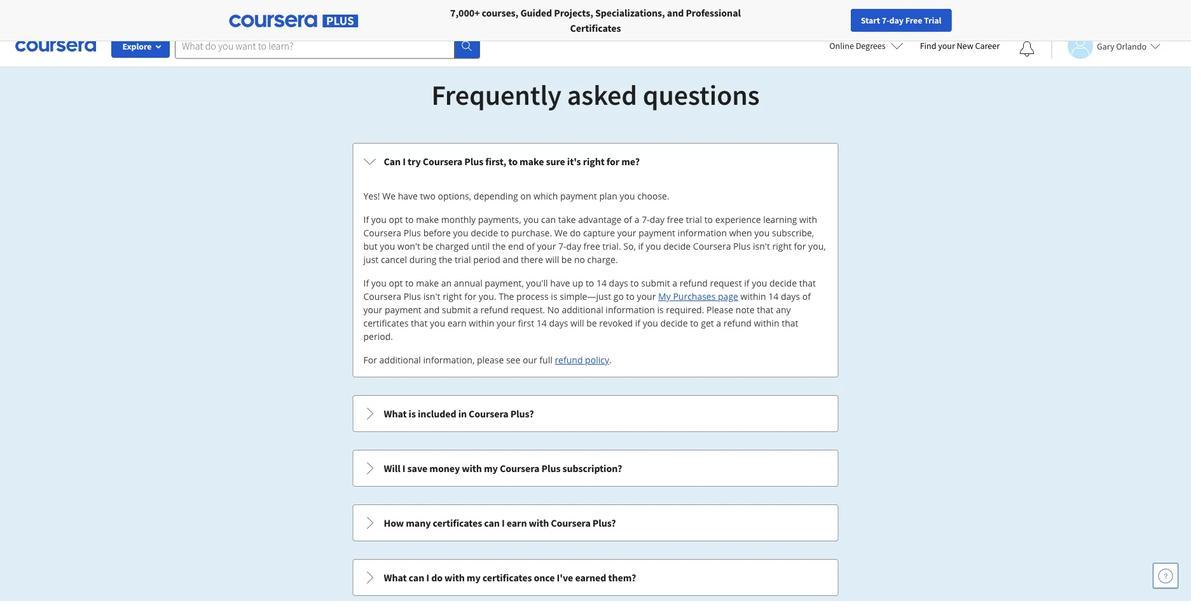 Task type: locate. For each thing, give the bounding box(es) containing it.
to
[[508, 155, 518, 168], [405, 214, 414, 226], [704, 214, 713, 226], [500, 227, 509, 239], [405, 277, 414, 289], [586, 277, 594, 289], [630, 277, 639, 289], [626, 291, 635, 303], [690, 317, 699, 329]]

7- down take
[[558, 240, 566, 252]]

if inside if you opt to make an annual payment, you'll have up to 14 days to submit a refund request if you decide that coursera plus isn't right for you. the process is simple—just go to your
[[363, 277, 369, 289]]

additional down period.
[[379, 354, 421, 366]]

plus? inside dropdown button
[[510, 408, 534, 420]]

start
[[861, 15, 880, 26]]

save
[[407, 462, 428, 475]]

1 horizontal spatial payment
[[560, 190, 597, 202]]

earn up what can i do with my certificates once i've earned them?
[[507, 517, 527, 530]]

14 up the simple—just
[[597, 277, 607, 289]]

if right so,
[[638, 240, 643, 252]]

decide inside within 14 days of your payment and submit a refund request. no additional information is required. please note that any certificates that you earn within your first 14 days will be revoked if you decide to get a refund within that period.
[[660, 317, 688, 329]]

0 horizontal spatial payment
[[385, 304, 422, 316]]

for down period.
[[363, 354, 377, 366]]

for inside dropdown button
[[607, 155, 620, 168]]

is left included
[[409, 408, 416, 420]]

0 vertical spatial day
[[890, 15, 904, 26]]

learning
[[763, 214, 797, 226]]

plus? down our
[[510, 408, 534, 420]]

my down the "how many certificates can i earn with coursera plus?" at the bottom of the page
[[467, 572, 481, 584]]

2 vertical spatial 14
[[537, 317, 547, 329]]

for down subscribe,
[[794, 240, 806, 252]]

coursera plus image
[[229, 15, 358, 27]]

what for what can i do with my certificates once i've earned them?
[[384, 572, 407, 584]]

i
[[403, 155, 406, 168], [402, 462, 405, 475], [502, 517, 505, 530], [426, 572, 429, 584]]

1 horizontal spatial isn't
[[753, 240, 770, 252]]

1 horizontal spatial do
[[570, 227, 581, 239]]

can down the will i save money with my coursera plus subscription?
[[484, 517, 500, 530]]

trial down charged
[[455, 254, 471, 266]]

my
[[658, 291, 671, 303]]

1 vertical spatial of
[[526, 240, 535, 252]]

2 horizontal spatial be
[[587, 317, 597, 329]]

any
[[776, 304, 791, 316]]

1 opt from the top
[[389, 214, 403, 226]]

days up go
[[609, 277, 628, 289]]

additional
[[562, 304, 603, 316], [379, 354, 421, 366]]

2 horizontal spatial 7-
[[882, 15, 890, 26]]

plus inside if you opt to make an annual payment, you'll have up to 14 days to submit a refund request if you decide that coursera plus isn't right for you. the process is simple—just go to your
[[404, 291, 421, 303]]

1 vertical spatial information
[[606, 304, 655, 316]]

1 vertical spatial 7-
[[642, 214, 650, 226]]

you up cancel at the left
[[380, 240, 395, 252]]

opt
[[389, 214, 403, 226], [389, 277, 403, 289]]

1 vertical spatial if
[[744, 277, 750, 289]]

i down the will i save money with my coursera plus subscription?
[[502, 517, 505, 530]]

what is included in coursera plus? button
[[353, 396, 838, 432]]

2 vertical spatial of
[[802, 291, 811, 303]]

plus? inside dropdown button
[[593, 517, 616, 530]]

2 horizontal spatial can
[[541, 214, 556, 226]]

make
[[520, 155, 544, 168], [416, 214, 439, 226], [416, 277, 439, 289]]

advantage
[[578, 214, 622, 226]]

payments,
[[478, 214, 521, 226]]

1 what from the top
[[384, 408, 407, 420]]

2 horizontal spatial 14
[[768, 291, 779, 303]]

2 horizontal spatial days
[[781, 291, 800, 303]]

1 vertical spatial day
[[650, 214, 665, 226]]

if you opt to make an annual payment, you'll have up to 14 days to submit a refund request if you decide that coursera plus isn't right for you. the process is simple—just go to your
[[363, 277, 816, 303]]

1 vertical spatial isn't
[[423, 291, 440, 303]]

0 vertical spatial right
[[583, 155, 605, 168]]

0 vertical spatial 7-
[[882, 15, 890, 26]]

2 what from the top
[[384, 572, 407, 584]]

2 horizontal spatial and
[[667, 6, 684, 19]]

find your new career
[[920, 40, 1000, 52]]

1 horizontal spatial of
[[624, 214, 632, 226]]

0 vertical spatial certificates
[[363, 317, 409, 329]]

revoked
[[599, 317, 633, 329]]

0 horizontal spatial the
[[439, 254, 452, 266]]

1 vertical spatial make
[[416, 214, 439, 226]]

1 horizontal spatial have
[[550, 277, 570, 289]]

decide up any
[[770, 277, 797, 289]]

0 horizontal spatial my
[[467, 572, 481, 584]]

for inside banner navigation
[[274, 6, 288, 19]]

find your new career link
[[914, 38, 1006, 54]]

free down choose.
[[667, 214, 684, 226]]

new
[[957, 40, 974, 52]]

7- down choose.
[[642, 214, 650, 226]]

opt up won't
[[389, 214, 403, 226]]

days up any
[[781, 291, 800, 303]]

governments
[[290, 6, 348, 19]]

1 horizontal spatial plus?
[[593, 517, 616, 530]]

that down you,
[[799, 277, 816, 289]]

0 horizontal spatial can
[[409, 572, 424, 584]]

0 vertical spatial earn
[[448, 317, 467, 329]]

before
[[423, 227, 451, 239]]

0 horizontal spatial trial
[[455, 254, 471, 266]]

certificates right many
[[433, 517, 482, 530]]

opt inside if you opt to make monthly payments, you can take advantage of a 7-day free trial to experience learning with coursera plus before you decide to purchase. we do capture your payment information when you subscribe, but you won't be charged until the end of your 7-day free trial. so, if you decide coursera plus isn't right for you, just cancel during the trial period and there will be no charge.
[[389, 214, 403, 226]]

days
[[609, 277, 628, 289], [781, 291, 800, 303], [549, 317, 568, 329]]

right down subscribe,
[[772, 240, 792, 252]]

show notifications image
[[1020, 41, 1035, 57]]

1 horizontal spatial day
[[650, 214, 665, 226]]

1 vertical spatial the
[[439, 254, 452, 266]]

1 horizontal spatial right
[[583, 155, 605, 168]]

0 vertical spatial 14
[[597, 277, 607, 289]]

2 vertical spatial for
[[464, 291, 476, 303]]

is up no in the bottom of the page
[[551, 291, 558, 303]]

1 vertical spatial days
[[781, 291, 800, 303]]

0 horizontal spatial isn't
[[423, 291, 440, 303]]

if for if you opt to make monthly payments, you can take advantage of a 7-day free trial to experience learning with coursera plus before you decide to purchase. we do capture your payment information when you subscribe, but you won't be charged until the end of your 7-day free trial. so, if you decide coursera plus isn't right for you, just cancel during the trial period and there will be no charge.
[[363, 214, 369, 226]]

2 vertical spatial 7-
[[558, 240, 566, 252]]

1 vertical spatial submit
[[442, 304, 471, 316]]

to inside within 14 days of your payment and submit a refund request. no additional information is required. please note that any certificates that you earn within your first 14 days will be revoked if you decide to get a refund within that period.
[[690, 317, 699, 329]]

depending
[[474, 190, 518, 202]]

0 vertical spatial of
[[624, 214, 632, 226]]

universities link
[[183, 0, 259, 25]]

for inside if you opt to make an annual payment, you'll have up to 14 days to submit a refund request if you decide that coursera plus isn't right for you. the process is simple—just go to your
[[464, 291, 476, 303]]

make inside if you opt to make monthly payments, you can take advantage of a 7-day free trial to experience learning with coursera plus before you decide to purchase. we do capture your payment information when you subscribe, but you won't be charged until the end of your 7-day free trial. so, if you decide coursera plus isn't right for you, just cancel during the trial period and there will be no charge.
[[416, 214, 439, 226]]

1 vertical spatial do
[[431, 572, 443, 584]]

can inside dropdown button
[[409, 572, 424, 584]]

1 vertical spatial free
[[584, 240, 600, 252]]

make up before
[[416, 214, 439, 226]]

coursera
[[423, 155, 463, 168], [363, 227, 401, 239], [693, 240, 731, 252], [363, 291, 401, 303], [469, 408, 509, 420], [500, 462, 540, 475], [551, 517, 591, 530]]

make left the an
[[416, 277, 439, 289]]

a
[[635, 214, 640, 226], [672, 277, 677, 289], [473, 304, 478, 316], [716, 317, 721, 329]]

1 vertical spatial payment
[[639, 227, 675, 239]]

we inside if you opt to make monthly payments, you can take advantage of a 7-day free trial to experience learning with coursera plus before you decide to purchase. we do capture your payment information when you subscribe, but you won't be charged until the end of your 7-day free trial. so, if you decide coursera plus isn't right for you, just cancel during the trial period and there will be no charge.
[[554, 227, 568, 239]]

projects,
[[554, 6, 593, 19]]

what down how
[[384, 572, 407, 584]]

right
[[583, 155, 605, 168], [772, 240, 792, 252], [443, 291, 462, 303]]

we right yes!
[[382, 190, 396, 202]]

0 horizontal spatial submit
[[442, 304, 471, 316]]

2 horizontal spatial payment
[[639, 227, 675, 239]]

opt inside if you opt to make an annual payment, you'll have up to 14 days to submit a refund request if you decide that coursera plus isn't right for you. the process is simple—just go to your
[[389, 277, 403, 289]]

be
[[423, 240, 433, 252], [561, 254, 572, 266], [587, 317, 597, 329]]

the
[[499, 291, 514, 303]]

your up there
[[537, 240, 556, 252]]

your up period.
[[363, 304, 382, 316]]

0 vertical spatial days
[[609, 277, 628, 289]]

within 14 days of your payment and submit a refund request. no additional information is required. please note that any certificates that you earn within your first 14 days will be revoked if you decide to get a refund within that period.
[[363, 291, 811, 343]]

0 horizontal spatial additional
[[379, 354, 421, 366]]

1 vertical spatial additional
[[379, 354, 421, 366]]

trial
[[924, 15, 942, 26]]

once
[[534, 572, 555, 584]]

your inside if you opt to make an annual payment, you'll have up to 14 days to submit a refund request if you decide that coursera plus isn't right for you. the process is simple—just go to your
[[637, 291, 656, 303]]

and left professional
[[667, 6, 684, 19]]

trial
[[686, 214, 702, 226], [455, 254, 471, 266]]

make for annual
[[416, 277, 439, 289]]

What do you want to learn? text field
[[175, 33, 455, 59]]

1 horizontal spatial additional
[[562, 304, 603, 316]]

but
[[363, 240, 378, 252]]

list
[[351, 142, 840, 602]]

0 horizontal spatial for
[[464, 291, 476, 303]]

payment down choose.
[[639, 227, 675, 239]]

submit down the an
[[442, 304, 471, 316]]

what can i do with my certificates once i've earned them? button
[[353, 560, 838, 596]]

0 vertical spatial for
[[274, 6, 288, 19]]

you'll
[[526, 277, 548, 289]]

submit inside if you opt to make an annual payment, you'll have up to 14 days to submit a refund request if you decide that coursera plus isn't right for you. the process is simple—just go to your
[[641, 277, 670, 289]]

just
[[363, 254, 379, 266]]

1 horizontal spatial days
[[609, 277, 628, 289]]

if
[[363, 214, 369, 226], [363, 277, 369, 289]]

make inside if you opt to make an annual payment, you'll have up to 14 days to submit a refund request if you decide that coursera plus isn't right for you. the process is simple—just go to your
[[416, 277, 439, 289]]

is inside what is included in coursera plus? dropdown button
[[409, 408, 416, 420]]

for left governments
[[274, 6, 288, 19]]

online degrees
[[830, 40, 886, 52]]

right down the an
[[443, 291, 462, 303]]

1 vertical spatial we
[[554, 227, 568, 239]]

1 horizontal spatial my
[[484, 462, 498, 475]]

0 vertical spatial can
[[541, 214, 556, 226]]

you up note
[[752, 277, 767, 289]]

1 vertical spatial can
[[484, 517, 500, 530]]

purchase.
[[511, 227, 552, 239]]

will inside within 14 days of your payment and submit a refund request. no additional information is required. please note that any certificates that you earn within your first 14 days will be revoked if you decide to get a refund within that period.
[[571, 317, 584, 329]]

right inside if you opt to make monthly payments, you can take advantage of a 7-day free trial to experience learning with coursera plus before you decide to purchase. we do capture your payment information when you subscribe, but you won't be charged until the end of your 7-day free trial. so, if you decide coursera plus isn't right for you, just cancel during the trial period and there will be no charge.
[[772, 240, 792, 252]]

a right get
[[716, 317, 721, 329]]

information down go
[[606, 304, 655, 316]]

2 vertical spatial can
[[409, 572, 424, 584]]

opt down cancel at the left
[[389, 277, 403, 289]]

information inside if you opt to make monthly payments, you can take advantage of a 7-day free trial to experience learning with coursera plus before you decide to purchase. we do capture your payment information when you subscribe, but you won't be charged until the end of your 7-day free trial. so, if you decide coursera plus isn't right for you, just cancel during the trial period and there will be no charge.
[[678, 227, 727, 239]]

if right revoked at the right of the page
[[635, 317, 641, 329]]

you right revoked at the right of the page
[[643, 317, 658, 329]]

day down choose.
[[650, 214, 665, 226]]

yes!
[[363, 190, 380, 202]]

a down annual
[[473, 304, 478, 316]]

and inside within 14 days of your payment and submit a refund request. no additional information is required. please note that any certificates that you earn within your first 14 days will be revoked if you decide to get a refund within that period.
[[424, 304, 440, 316]]

yes! we have two options, depending on which payment plan you choose.
[[363, 190, 670, 202]]

free
[[667, 214, 684, 226], [584, 240, 600, 252]]

plus?
[[510, 408, 534, 420], [593, 517, 616, 530]]

coursera right try
[[423, 155, 463, 168]]

for left me?
[[607, 155, 620, 168]]

1 horizontal spatial and
[[503, 254, 519, 266]]

0 horizontal spatial earn
[[448, 317, 467, 329]]

within up note
[[741, 291, 766, 303]]

right right it's
[[583, 155, 605, 168]]

1 horizontal spatial for
[[363, 354, 377, 366]]

0 vertical spatial if
[[638, 240, 643, 252]]

trial left experience
[[686, 214, 702, 226]]

and
[[667, 6, 684, 19], [503, 254, 519, 266], [424, 304, 440, 316]]

0 horizontal spatial is
[[409, 408, 416, 420]]

of down you,
[[802, 291, 811, 303]]

0 horizontal spatial we
[[382, 190, 396, 202]]

days inside if you opt to make an annual payment, you'll have up to 14 days to submit a refund request if you decide that coursera plus isn't right for you. the process is simple—just go to your
[[609, 277, 628, 289]]

make for payments,
[[416, 214, 439, 226]]

with
[[800, 214, 817, 226], [462, 462, 482, 475], [529, 517, 549, 530], [445, 572, 465, 584]]

0 vertical spatial have
[[398, 190, 418, 202]]

refund
[[680, 277, 708, 289], [480, 304, 509, 316], [724, 317, 752, 329], [555, 354, 583, 366]]

additional down the simple—just
[[562, 304, 603, 316]]

0 horizontal spatial day
[[566, 240, 581, 252]]

1 vertical spatial my
[[467, 572, 481, 584]]

certificates left once at the bottom of page
[[483, 572, 532, 584]]

refund up purchases
[[680, 277, 708, 289]]

the down charged
[[439, 254, 452, 266]]

0 vertical spatial the
[[492, 240, 506, 252]]

isn't
[[753, 240, 770, 252], [423, 291, 440, 303]]

within down you.
[[469, 317, 494, 329]]

choose.
[[637, 190, 670, 202]]

1 vertical spatial for
[[794, 240, 806, 252]]

we
[[382, 190, 396, 202], [554, 227, 568, 239]]

information inside within 14 days of your payment and submit a refund request. no additional information is required. please note that any certificates that you earn within your first 14 days will be revoked if you decide to get a refund within that period.
[[606, 304, 655, 316]]

take
[[558, 214, 576, 226]]

charge.
[[587, 254, 618, 266]]

right inside if you opt to make an annual payment, you'll have up to 14 days to submit a refund request if you decide that coursera plus isn't right for you. the process is simple—just go to your
[[443, 291, 462, 303]]

orlando
[[1116, 40, 1147, 52]]

2 horizontal spatial day
[[890, 15, 904, 26]]

0 vertical spatial what
[[384, 408, 407, 420]]

day inside button
[[890, 15, 904, 26]]

0 horizontal spatial will
[[546, 254, 559, 266]]

will
[[546, 254, 559, 266], [571, 317, 584, 329]]

what for what is included in coursera plus?
[[384, 408, 407, 420]]

days down no in the bottom of the page
[[549, 317, 568, 329]]

payment inside if you opt to make monthly payments, you can take advantage of a 7-day free trial to experience learning with coursera plus before you decide to purchase. we do capture your payment information when you subscribe, but you won't be charged until the end of your 7-day free trial. so, if you decide coursera plus isn't right for you, just cancel during the trial period and there will be no charge.
[[639, 227, 675, 239]]

for down annual
[[464, 291, 476, 303]]

be up during
[[423, 240, 433, 252]]

the left end
[[492, 240, 506, 252]]

and down during
[[424, 304, 440, 316]]

1 horizontal spatial earn
[[507, 517, 527, 530]]

plus left first,
[[464, 155, 483, 168]]

please
[[477, 354, 504, 366]]

during
[[409, 254, 437, 266]]

certificates
[[363, 317, 409, 329], [433, 517, 482, 530], [483, 572, 532, 584]]

to right first,
[[508, 155, 518, 168]]

7,000+ courses, guided projects, specializations, and professional certificates
[[450, 6, 741, 34]]

0 vertical spatial opt
[[389, 214, 403, 226]]

plus? up what can i do with my certificates once i've earned them? dropdown button
[[593, 517, 616, 530]]

coursera inside dropdown button
[[551, 517, 591, 530]]

i've
[[557, 572, 573, 584]]

is down my at the right of page
[[657, 304, 664, 316]]

frequently asked questions
[[431, 77, 760, 112]]

to left experience
[[704, 214, 713, 226]]

1 vertical spatial certificates
[[433, 517, 482, 530]]

two
[[420, 190, 436, 202]]

gary orlando button
[[1051, 33, 1161, 59]]

be left revoked at the right of the page
[[587, 317, 597, 329]]

0 vertical spatial be
[[423, 240, 433, 252]]

if inside if you opt to make monthly payments, you can take advantage of a 7-day free trial to experience learning with coursera plus before you decide to purchase. we do capture your payment information when you subscribe, but you won't be charged until the end of your 7-day free trial. so, if you decide coursera plus isn't right for you, just cancel during the trial period and there will be no charge.
[[363, 214, 369, 226]]

coursera inside if you opt to make an annual payment, you'll have up to 14 days to submit a refund request if you decide that coursera plus isn't right for you. the process is simple—just go to your
[[363, 291, 401, 303]]

1 vertical spatial 14
[[768, 291, 779, 303]]

0 horizontal spatial right
[[443, 291, 462, 303]]

if down yes!
[[363, 214, 369, 226]]

earn inside how many certificates can i earn with coursera plus? dropdown button
[[507, 517, 527, 530]]

information down experience
[[678, 227, 727, 239]]

2 if from the top
[[363, 277, 369, 289]]

and down end
[[503, 254, 519, 266]]

have left 'two'
[[398, 190, 418, 202]]

what
[[384, 408, 407, 420], [384, 572, 407, 584]]

if down just
[[363, 277, 369, 289]]

payment up period.
[[385, 304, 422, 316]]

0 vertical spatial submit
[[641, 277, 670, 289]]

opt for before
[[389, 214, 403, 226]]

1 if from the top
[[363, 214, 369, 226]]

0 vertical spatial do
[[570, 227, 581, 239]]

0 horizontal spatial information
[[606, 304, 655, 316]]

0 vertical spatial my
[[484, 462, 498, 475]]

day left free
[[890, 15, 904, 26]]

your inside find your new career link
[[938, 40, 955, 52]]

day up no
[[566, 240, 581, 252]]

0 horizontal spatial have
[[398, 190, 418, 202]]

isn't inside if you opt to make an annual payment, you'll have up to 14 days to submit a refund request if you decide that coursera plus isn't right for you. the process is simple—just go to your
[[423, 291, 440, 303]]

have
[[398, 190, 418, 202], [550, 277, 570, 289]]

1 horizontal spatial be
[[561, 254, 572, 266]]

asked
[[567, 77, 637, 112]]

decide inside if you opt to make an annual payment, you'll have up to 14 days to submit a refund request if you decide that coursera plus isn't right for you. the process is simple—just go to your
[[770, 277, 797, 289]]

sure
[[546, 155, 565, 168]]

0 vertical spatial information
[[678, 227, 727, 239]]

plus down during
[[404, 291, 421, 303]]

explore button
[[111, 35, 170, 58]]

that inside if you opt to make an annual payment, you'll have up to 14 days to submit a refund request if you decide that coursera plus isn't right for you. the process is simple—just go to your
[[799, 277, 816, 289]]

certificates inside within 14 days of your payment and submit a refund request. no additional information is required. please note that any certificates that you earn within your first 14 days will be revoked if you decide to get a refund within that period.
[[363, 317, 409, 329]]

an
[[441, 277, 452, 289]]

0 vertical spatial and
[[667, 6, 684, 19]]

1 vertical spatial have
[[550, 277, 570, 289]]

your right find
[[938, 40, 955, 52]]

None search field
[[175, 33, 480, 59]]

experience
[[715, 214, 761, 226]]

opt for coursera
[[389, 277, 403, 289]]

explore
[[122, 41, 152, 52]]

2 vertical spatial be
[[587, 317, 597, 329]]

that down any
[[782, 317, 798, 329]]

submit
[[641, 277, 670, 289], [442, 304, 471, 316]]

information,
[[423, 354, 475, 366]]

1 horizontal spatial we
[[554, 227, 568, 239]]

2 horizontal spatial is
[[657, 304, 664, 316]]

1 vertical spatial right
[[772, 240, 792, 252]]

1 vertical spatial plus?
[[593, 517, 616, 530]]

how
[[384, 517, 404, 530]]

0 vertical spatial trial
[[686, 214, 702, 226]]

banner navigation
[[10, 0, 358, 25]]

2 vertical spatial is
[[409, 408, 416, 420]]

for
[[607, 155, 620, 168], [794, 240, 806, 252], [464, 291, 476, 303]]

for for for governments
[[274, 6, 288, 19]]

period.
[[363, 331, 393, 343]]

1 vertical spatial opt
[[389, 277, 403, 289]]

0 vertical spatial will
[[546, 254, 559, 266]]

to right go
[[626, 291, 635, 303]]

refund right full
[[555, 354, 583, 366]]

decide right so,
[[663, 240, 691, 252]]

be left no
[[561, 254, 572, 266]]

2 opt from the top
[[389, 277, 403, 289]]

list containing can i try coursera plus first, to make sure it's right for me?
[[351, 142, 840, 602]]

full
[[540, 354, 553, 366]]

earn up information,
[[448, 317, 467, 329]]

will right there
[[546, 254, 559, 266]]



Task type: describe. For each thing, give the bounding box(es) containing it.
charged
[[435, 240, 469, 252]]

for governments
[[274, 6, 348, 19]]

you right so,
[[646, 240, 661, 252]]

plus up won't
[[404, 227, 421, 239]]

on
[[520, 190, 531, 202]]

i right will
[[402, 462, 405, 475]]

what can i do with my certificates once i've earned them?
[[384, 572, 636, 584]]

my purchases page link
[[658, 291, 738, 303]]

gary orlando
[[1097, 40, 1147, 52]]

you down just
[[371, 277, 387, 289]]

page
[[718, 291, 738, 303]]

to right up
[[586, 277, 594, 289]]

can inside if you opt to make monthly payments, you can take advantage of a 7-day free trial to experience learning with coursera plus before you decide to purchase. we do capture your payment information when you subscribe, but you won't be charged until the end of your 7-day free trial. so, if you decide coursera plus isn't right for you, just cancel during the trial period and there will be no charge.
[[541, 214, 556, 226]]

you right when at the right
[[754, 227, 770, 239]]

policy
[[585, 354, 609, 366]]

and inside if you opt to make monthly payments, you can take advantage of a 7-day free trial to experience learning with coursera plus before you decide to purchase. we do capture your payment information when you subscribe, but you won't be charged until the end of your 7-day free trial. so, if you decide coursera plus isn't right for you, just cancel during the trial period and there will be no charge.
[[503, 254, 519, 266]]

you,
[[808, 240, 826, 252]]

with inside dropdown button
[[529, 517, 549, 530]]

you.
[[479, 291, 496, 303]]

for for for additional information, please see our full refund policy .
[[363, 354, 377, 366]]

i inside dropdown button
[[502, 517, 505, 530]]

do inside dropdown button
[[431, 572, 443, 584]]

that left any
[[757, 304, 774, 316]]

you down yes!
[[371, 214, 387, 226]]

to down payments,
[[500, 227, 509, 239]]

a inside if you opt to make an annual payment, you'll have up to 14 days to submit a refund request if you decide that coursera plus isn't right for you. the process is simple—just go to your
[[672, 277, 677, 289]]

your up so,
[[617, 227, 636, 239]]

0 horizontal spatial 14
[[537, 317, 547, 329]]

is inside within 14 days of your payment and submit a refund request. no additional information is required. please note that any certificates that you earn within your first 14 days will be revoked if you decide to get a refund within that period.
[[657, 304, 664, 316]]

please
[[707, 304, 733, 316]]

coursera up the "how many certificates can i earn with coursera plus?" at the bottom of the page
[[500, 462, 540, 475]]

0 horizontal spatial 7-
[[558, 240, 566, 252]]

0 horizontal spatial free
[[584, 240, 600, 252]]

refund policy link
[[555, 354, 609, 366]]

degrees
[[856, 40, 886, 52]]

career
[[975, 40, 1000, 52]]

you up purchase.
[[524, 214, 539, 226]]

additional inside within 14 days of your payment and submit a refund request. no additional information is required. please note that any certificates that you earn within your first 14 days will be revoked if you decide to get a refund within that period.
[[562, 304, 603, 316]]

will inside if you opt to make monthly payments, you can take advantage of a 7-day free trial to experience learning with coursera plus before you decide to purchase. we do capture your payment information when you subscribe, but you won't be charged until the end of your 7-day free trial. so, if you decide coursera plus isn't right for you, just cancel during the trial period and there will be no charge.
[[546, 254, 559, 266]]

universities
[[202, 6, 254, 19]]

will i save money with my coursera plus subscription?
[[384, 462, 622, 475]]

if inside within 14 days of your payment and submit a refund request. no additional information is required. please note that any certificates that you earn within your first 14 days will be revoked if you decide to get a refund within that period.
[[635, 317, 641, 329]]

purchases
[[673, 291, 716, 303]]

if you opt to make monthly payments, you can take advantage of a 7-day free trial to experience learning with coursera plus before you decide to purchase. we do capture your payment information when you subscribe, but you won't be charged until the end of your 7-day free trial. so, if you decide coursera plus isn't right for you, just cancel during the trial period and there will be no charge.
[[363, 214, 826, 266]]

you down the monthly
[[453, 227, 468, 239]]

7,000+
[[450, 6, 480, 19]]

0 vertical spatial payment
[[560, 190, 597, 202]]

frequently
[[431, 77, 562, 112]]

refund down note
[[724, 317, 752, 329]]

you up information,
[[430, 317, 445, 329]]

try
[[408, 155, 421, 168]]

payment,
[[485, 277, 524, 289]]

cancel
[[381, 254, 407, 266]]

certificates
[[570, 22, 621, 34]]

find
[[920, 40, 936, 52]]

.
[[609, 354, 612, 366]]

a inside if you opt to make monthly payments, you can take advantage of a 7-day free trial to experience learning with coursera plus before you decide to purchase. we do capture your payment information when you subscribe, but you won't be charged until the end of your 7-day free trial. so, if you decide coursera plus isn't right for you, just cancel during the trial period and there will be no charge.
[[635, 214, 640, 226]]

to up won't
[[405, 214, 414, 226]]

right inside dropdown button
[[583, 155, 605, 168]]

see
[[506, 354, 520, 366]]

online
[[830, 40, 854, 52]]

so,
[[623, 240, 636, 252]]

14 inside if you opt to make an annual payment, you'll have up to 14 days to submit a refund request if you decide that coursera plus isn't right for you. the process is simple—just go to your
[[597, 277, 607, 289]]

refund down you.
[[480, 304, 509, 316]]

my for certificates
[[467, 572, 481, 584]]

7- inside start 7-day free trial button
[[882, 15, 890, 26]]

1 vertical spatial be
[[561, 254, 572, 266]]

coursera right in
[[469, 408, 509, 420]]

start 7-day free trial button
[[851, 9, 952, 32]]

in
[[458, 408, 467, 420]]

refund inside if you opt to make an annual payment, you'll have up to 14 days to submit a refund request if you decide that coursera plus isn't right for you. the process is simple—just go to your
[[680, 277, 708, 289]]

no
[[547, 304, 560, 316]]

professional
[[686, 6, 741, 19]]

0 horizontal spatial of
[[526, 240, 535, 252]]

start 7-day free trial
[[861, 15, 942, 26]]

can
[[384, 155, 401, 168]]

1 vertical spatial trial
[[455, 254, 471, 266]]

to down during
[[405, 277, 414, 289]]

plus down when at the right
[[733, 240, 751, 252]]

our
[[523, 354, 537, 366]]

be inside within 14 days of your payment and submit a refund request. no additional information is required. please note that any certificates that you earn within your first 14 days will be revoked if you decide to get a refund within that period.
[[587, 317, 597, 329]]

what is included in coursera plus?
[[384, 408, 534, 420]]

won't
[[397, 240, 420, 252]]

subscription?
[[563, 462, 622, 475]]

there
[[521, 254, 543, 266]]

coursera up the but
[[363, 227, 401, 239]]

plus left subscription?
[[542, 462, 561, 475]]

for additional information, please see our full refund policy .
[[363, 354, 612, 366]]

request.
[[511, 304, 545, 316]]

submit inside within 14 days of your payment and submit a refund request. no additional information is required. please note that any certificates that you earn within your first 14 days will be revoked if you decide to get a refund within that period.
[[442, 304, 471, 316]]

help center image
[[1158, 569, 1173, 584]]

how many certificates can i earn with coursera plus?
[[384, 517, 616, 530]]

earned
[[575, 572, 606, 584]]

if inside if you opt to make an annual payment, you'll have up to 14 days to submit a refund request if you decide that coursera plus isn't right for you. the process is simple—just go to your
[[744, 277, 750, 289]]

of inside within 14 days of your payment and submit a refund request. no additional information is required. please note that any certificates that you earn within your first 14 days will be revoked if you decide to get a refund within that period.
[[802, 291, 811, 303]]

subscribe,
[[772, 227, 814, 239]]

to down so,
[[630, 277, 639, 289]]

if for if you opt to make an annual payment, you'll have up to 14 days to submit a refund request if you decide that coursera plus isn't right for you. the process is simple—just go to your
[[363, 277, 369, 289]]

no
[[574, 254, 585, 266]]

that up information,
[[411, 317, 428, 329]]

and inside 7,000+ courses, guided projects, specializations, and professional certificates
[[667, 6, 684, 19]]

you right plan
[[620, 190, 635, 202]]

with inside if you opt to make monthly payments, you can take advantage of a 7-day free trial to experience learning with coursera plus before you decide to purchase. we do capture your payment information when you subscribe, but you won't be charged until the end of your 7-day free trial. so, if you decide coursera plus isn't right for you, just cancel during the trial period and there will be no charge.
[[800, 214, 817, 226]]

is inside if you opt to make an annual payment, you'll have up to 14 days to submit a refund request if you decide that coursera plus isn't right for you. the process is simple—just go to your
[[551, 291, 558, 303]]

i down many
[[426, 572, 429, 584]]

courses,
[[482, 6, 519, 19]]

plan
[[599, 190, 617, 202]]

isn't inside if you opt to make monthly payments, you can take advantage of a 7-day free trial to experience learning with coursera plus before you decide to purchase. we do capture your payment information when you subscribe, but you won't be charged until the end of your 7-day free trial. so, if you decide coursera plus isn't right for you, just cancel during the trial period and there will be no charge.
[[753, 240, 770, 252]]

your left first
[[497, 317, 516, 329]]

free
[[905, 15, 922, 26]]

get
[[701, 317, 714, 329]]

options,
[[438, 190, 471, 202]]

money
[[430, 462, 460, 475]]

annual
[[454, 277, 483, 289]]

for inside if you opt to make monthly payments, you can take advantage of a 7-day free trial to experience learning with coursera plus before you decide to purchase. we do capture your payment information when you subscribe, but you won't be charged until the end of your 7-day free trial. so, if you decide coursera plus isn't right for you, just cancel during the trial period and there will be no charge.
[[794, 240, 806, 252]]

coursera down when at the right
[[693, 240, 731, 252]]

1 horizontal spatial 7-
[[642, 214, 650, 226]]

2 vertical spatial day
[[566, 240, 581, 252]]

payment inside within 14 days of your payment and submit a refund request. no additional information is required. please note that any certificates that you earn within your first 14 days will be revoked if you decide to get a refund within that period.
[[385, 304, 422, 316]]

certificates inside dropdown button
[[483, 572, 532, 584]]

up
[[572, 277, 583, 289]]

my for coursera
[[484, 462, 498, 475]]

end
[[508, 240, 524, 252]]

included
[[418, 408, 456, 420]]

coursera image
[[15, 36, 96, 56]]

have inside if you opt to make an annual payment, you'll have up to 14 days to submit a refund request if you decide that coursera plus isn't right for you. the process is simple—just go to your
[[550, 277, 570, 289]]

capture
[[583, 227, 615, 239]]

can inside dropdown button
[[484, 517, 500, 530]]

0 vertical spatial free
[[667, 214, 684, 226]]

make inside can i try coursera plus first, to make sure it's right for me? dropdown button
[[520, 155, 544, 168]]

questions
[[643, 77, 760, 112]]

certificates inside dropdown button
[[433, 517, 482, 530]]

simple—just
[[560, 291, 611, 303]]

me?
[[621, 155, 640, 168]]

trial.
[[603, 240, 621, 252]]

within down any
[[754, 317, 779, 329]]

i left try
[[403, 155, 406, 168]]

will i save money with my coursera plus subscription? button
[[353, 451, 838, 487]]

request
[[710, 277, 742, 289]]

if inside if you opt to make monthly payments, you can take advantage of a 7-day free trial to experience learning with coursera plus before you decide to purchase. we do capture your payment information when you subscribe, but you won't be charged until the end of your 7-day free trial. so, if you decide coursera plus isn't right for you, just cancel during the trial period and there will be no charge.
[[638, 240, 643, 252]]

process
[[516, 291, 549, 303]]

decide up until
[[471, 227, 498, 239]]

guided
[[520, 6, 552, 19]]

go
[[614, 291, 624, 303]]

how many certificates can i earn with coursera plus? button
[[353, 506, 838, 541]]

earn inside within 14 days of your payment and submit a refund request. no additional information is required. please note that any certificates that you earn within your first 14 days will be revoked if you decide to get a refund within that period.
[[448, 317, 467, 329]]

can i try coursera plus first, to make sure it's right for me?
[[384, 155, 640, 168]]

to inside can i try coursera plus first, to make sure it's right for me? dropdown button
[[508, 155, 518, 168]]

can i try coursera plus first, to make sure it's right for me? button
[[353, 144, 838, 179]]

monthly
[[441, 214, 476, 226]]

until
[[471, 240, 490, 252]]

note
[[736, 304, 755, 316]]

do inside if you opt to make monthly payments, you can take advantage of a 7-day free trial to experience learning with coursera plus before you decide to purchase. we do capture your payment information when you subscribe, but you won't be charged until the end of your 7-day free trial. so, if you decide coursera plus isn't right for you, just cancel during the trial period and there will be no charge.
[[570, 227, 581, 239]]

2 vertical spatial days
[[549, 317, 568, 329]]



Task type: vqa. For each thing, say whether or not it's contained in the screenshot.
WITH A RANGE OF ONLINE SUPPORT INCLUDING INTERNATIONAL VACANCY PORTALS, LIVE CAREER WEBINARS AND DROP-IN SESSIONS AND CAREERS TRAINING MODULES, THE CAREER SERVICE WILL HELP YOU MAXIMISE THE POTENTIAL OF YOUR VALUABLE AND PRESTIGIOUS DEGREE IN COMPUTING.
no



